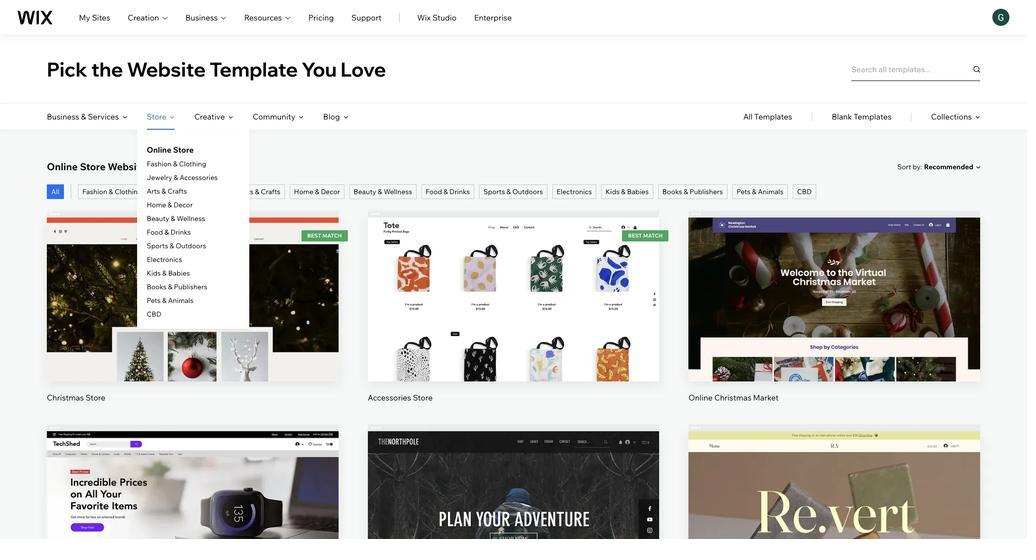 Task type: describe. For each thing, give the bounding box(es) containing it.
view for the edit button related to online store website templates - backpack store image
[[505, 527, 523, 537]]

wellness inside online store fashion & clothing jewelry & accessories arts & crafts home & decor beauty & wellness food & drinks sports & outdoors electronics kids & babies books & publishers pets & animals cbd
[[177, 214, 205, 223]]

wix studio link
[[417, 11, 457, 23]]

0 horizontal spatial food & drinks link
[[147, 228, 191, 237]]

online for online christmas market
[[689, 393, 713, 403]]

0 vertical spatial books
[[663, 187, 682, 196]]

view button for the edit button in the online christmas market group
[[812, 307, 858, 330]]

1 horizontal spatial arts & crafts link
[[236, 185, 285, 199]]

view button for the edit button related to online store website templates - backpack store image
[[491, 520, 537, 539]]

1 vertical spatial jewelry & accessories link
[[151, 185, 231, 199]]

edit for the edit button in the online christmas market group
[[827, 280, 842, 290]]

enterprise
[[474, 12, 512, 22]]

0 vertical spatial drinks
[[450, 187, 470, 196]]

0 vertical spatial animals
[[758, 187, 784, 196]]

0 horizontal spatial fashion
[[82, 187, 107, 196]]

my sites
[[79, 12, 110, 22]]

1 horizontal spatial electronics
[[557, 187, 592, 196]]

edit for online store website templates - home goods store image the edit button
[[827, 494, 842, 504]]

creation
[[128, 12, 159, 22]]

0 horizontal spatial electronics link
[[147, 255, 182, 264]]

categories by subject element
[[47, 103, 348, 329]]

view for the edit button in the online christmas market group
[[826, 313, 844, 323]]

0 vertical spatial food & drinks link
[[422, 185, 474, 199]]

1 vertical spatial jewelry
[[156, 187, 181, 196]]

sort by:
[[898, 162, 923, 171]]

online for online store website templates
[[47, 161, 78, 173]]

the
[[91, 57, 123, 81]]

all link
[[47, 185, 64, 199]]

0 vertical spatial pets
[[737, 187, 751, 196]]

online store website templates - home goods store image
[[689, 432, 981, 539]]

online store link
[[147, 144, 194, 156]]

kids inside online store fashion & clothing jewelry & accessories arts & crafts home & decor beauty & wellness food & drinks sports & outdoors electronics kids & babies books & publishers pets & animals cbd
[[147, 269, 161, 278]]

edit for the edit button related to online store website templates - backpack store image
[[506, 494, 521, 504]]

0 horizontal spatial clothing
[[115, 187, 142, 196]]

community
[[253, 112, 295, 122]]

website for store
[[108, 161, 146, 173]]

1 horizontal spatial crafts
[[261, 187, 280, 196]]

arts inside online store fashion & clothing jewelry & accessories arts & crafts home & decor beauty & wellness food & drinks sports & outdoors electronics kids & babies books & publishers pets & animals cbd
[[147, 187, 160, 196]]

you
[[302, 57, 337, 81]]

pricing
[[308, 12, 334, 22]]

1 horizontal spatial outdoors
[[513, 187, 543, 196]]

clothing inside online store fashion & clothing jewelry & accessories arts & crafts home & decor beauty & wellness food & drinks sports & outdoors electronics kids & babies books & publishers pets & animals cbd
[[179, 160, 206, 168]]

pets & animals
[[737, 187, 784, 196]]

sports inside online store fashion & clothing jewelry & accessories arts & crafts home & decor beauty & wellness food & drinks sports & outdoors electronics kids & babies books & publishers pets & animals cbd
[[147, 242, 168, 250]]

all for all templates
[[744, 112, 753, 122]]

creation button
[[128, 11, 168, 23]]

generic categories element
[[744, 103, 981, 130]]

home & decor
[[294, 187, 340, 196]]

1 horizontal spatial babies
[[627, 187, 649, 196]]

store for online store website templates
[[80, 161, 106, 173]]

1 horizontal spatial decor
[[321, 187, 340, 196]]

fashion & clothing
[[82, 187, 142, 196]]

0 horizontal spatial arts & crafts link
[[147, 187, 187, 196]]

business button
[[185, 11, 227, 23]]

decor inside online store fashion & clothing jewelry & accessories arts & crafts home & decor beauty & wellness food & drinks sports & outdoors electronics kids & babies books & publishers pets & animals cbd
[[174, 201, 193, 209]]

blank templates
[[832, 112, 892, 122]]

home inside online store fashion & clothing jewelry & accessories arts & crafts home & decor beauty & wellness food & drinks sports & outdoors electronics kids & babies books & publishers pets & animals cbd
[[147, 201, 166, 209]]

sites
[[92, 12, 110, 22]]

0 horizontal spatial templates
[[148, 161, 196, 173]]

templates for blank templates
[[854, 112, 892, 122]]

support
[[352, 12, 382, 22]]

categories. use the left and right arrow keys to navigate the menu element
[[0, 103, 1027, 329]]

beauty & wellness
[[354, 187, 412, 196]]

online christmas market group
[[689, 211, 981, 403]]

pick
[[47, 57, 87, 81]]

0 horizontal spatial cbd link
[[147, 310, 161, 319]]

1 vertical spatial accessories
[[188, 187, 227, 196]]

kids & babies
[[606, 187, 649, 196]]

website for the
[[127, 57, 206, 81]]

online store website templates - christmas store image
[[47, 218, 339, 382]]

store for online store fashion & clothing jewelry & accessories arts & crafts home & decor beauty & wellness food & drinks sports & outdoors electronics kids & babies books & publishers pets & animals cbd
[[173, 145, 194, 155]]

1 horizontal spatial kids & babies link
[[601, 185, 653, 199]]

online store website templates - electronics store image
[[47, 432, 339, 539]]

1 vertical spatial home & decor link
[[147, 201, 193, 209]]

1 horizontal spatial home
[[294, 187, 313, 196]]

wix
[[417, 12, 431, 22]]

business for business
[[185, 12, 218, 22]]

0 vertical spatial electronics link
[[552, 185, 597, 199]]

1 horizontal spatial home & decor link
[[290, 185, 345, 199]]

beauty & wellness link inside categories by subject element
[[147, 214, 205, 223]]

animals inside online store fashion & clothing jewelry & accessories arts & crafts home & decor beauty & wellness food & drinks sports & outdoors electronics kids & babies books & publishers pets & animals cbd
[[168, 296, 194, 305]]

services
[[88, 112, 119, 122]]

store for accessories store
[[413, 393, 433, 403]]

1 horizontal spatial cbd link
[[793, 185, 816, 199]]

all templates
[[744, 112, 792, 122]]

view for online store website templates - home goods store image the edit button
[[826, 527, 844, 537]]

sports & outdoors
[[484, 187, 543, 196]]

business for business & services
[[47, 112, 79, 122]]

profile image image
[[993, 9, 1010, 26]]

accessories inside group
[[368, 393, 411, 403]]

1 vertical spatial books & publishers link
[[147, 283, 207, 291]]

fashion inside online store fashion & clothing jewelry & accessories arts & crafts home & decor beauty & wellness food & drinks sports & outdoors electronics kids & babies books & publishers pets & animals cbd
[[147, 160, 172, 168]]

online store website templates - accessories store image
[[368, 218, 660, 382]]

recommended
[[924, 163, 974, 171]]

online store website templates - backpack store image
[[368, 432, 660, 539]]

crafts inside online store fashion & clothing jewelry & accessories arts & crafts home & decor beauty & wellness food & drinks sports & outdoors electronics kids & babies books & publishers pets & animals cbd
[[168, 187, 187, 196]]

support link
[[352, 11, 382, 23]]

online store website templates - online christmas market image
[[689, 218, 981, 382]]

publishers inside online store fashion & clothing jewelry & accessories arts & crafts home & decor beauty & wellness food & drinks sports & outdoors electronics kids & babies books & publishers pets & animals cbd
[[174, 283, 207, 291]]

0 vertical spatial jewelry & accessories link
[[147, 173, 218, 182]]

accessories store group
[[368, 211, 660, 403]]

blog
[[323, 112, 340, 122]]



Task type: locate. For each thing, give the bounding box(es) containing it.
love
[[341, 57, 386, 81]]

0 horizontal spatial decor
[[174, 201, 193, 209]]

outdoors
[[513, 187, 543, 196], [176, 242, 206, 250]]

0 vertical spatial website
[[127, 57, 206, 81]]

blank templates link
[[832, 103, 892, 130]]

store inside online store fashion & clothing jewelry & accessories arts & crafts home & decor beauty & wellness food & drinks sports & outdoors electronics kids & babies books & publishers pets & animals cbd
[[173, 145, 194, 155]]

1 vertical spatial animals
[[168, 296, 194, 305]]

0 vertical spatial fashion
[[147, 160, 172, 168]]

fashion down online store link
[[147, 160, 172, 168]]

books
[[663, 187, 682, 196], [147, 283, 167, 291]]

0 horizontal spatial online
[[47, 161, 78, 173]]

drinks
[[450, 187, 470, 196], [171, 228, 191, 237]]

jewelry & accessories link down online store link
[[151, 185, 231, 199]]

food
[[426, 187, 442, 196], [147, 228, 163, 237]]

template
[[210, 57, 298, 81]]

accessories inside online store fashion & clothing jewelry & accessories arts & crafts home & decor beauty & wellness food & drinks sports & outdoors electronics kids & babies books & publishers pets & animals cbd
[[180, 173, 218, 182]]

1 horizontal spatial fashion & clothing link
[[147, 160, 206, 168]]

business & services
[[47, 112, 119, 122]]

None search field
[[852, 57, 981, 81]]

1 vertical spatial food
[[147, 228, 163, 237]]

resources
[[244, 12, 282, 22]]

wix studio
[[417, 12, 457, 22]]

1 vertical spatial pets & animals link
[[147, 296, 194, 305]]

drinks inside online store fashion & clothing jewelry & accessories arts & crafts home & decor beauty & wellness food & drinks sports & outdoors electronics kids & babies books & publishers pets & animals cbd
[[171, 228, 191, 237]]

0 horizontal spatial kids
[[147, 269, 161, 278]]

0 horizontal spatial publishers
[[174, 283, 207, 291]]

website
[[127, 57, 206, 81], [108, 161, 146, 173]]

1 horizontal spatial cbd
[[797, 187, 812, 196]]

jewelry & accessories link
[[147, 173, 218, 182], [151, 185, 231, 199]]

christmas
[[47, 393, 84, 403], [715, 393, 752, 403]]

view button
[[812, 307, 858, 330], [170, 520, 216, 539], [491, 520, 537, 539], [812, 520, 858, 539]]

edit button
[[812, 273, 858, 297], [170, 487, 216, 511], [491, 487, 537, 511], [812, 487, 858, 511]]

fashion & clothing link down online store website templates
[[78, 185, 146, 199]]

my sites link
[[79, 11, 110, 23]]

edit inside the online christmas market group
[[827, 280, 842, 290]]

beauty down jewelry & accessories
[[147, 214, 169, 223]]

all for all
[[51, 187, 59, 196]]

0 horizontal spatial beauty & wellness link
[[147, 214, 205, 223]]

resources button
[[244, 11, 291, 23]]

0 horizontal spatial all
[[51, 187, 59, 196]]

0 vertical spatial food
[[426, 187, 442, 196]]

home
[[294, 187, 313, 196], [147, 201, 166, 209]]

electronics link
[[552, 185, 597, 199], [147, 255, 182, 264]]

market
[[753, 393, 779, 403]]

templates
[[755, 112, 792, 122], [854, 112, 892, 122], [148, 161, 196, 173]]

1 vertical spatial electronics link
[[147, 255, 182, 264]]

online christmas market
[[689, 393, 779, 403]]

1 vertical spatial publishers
[[174, 283, 207, 291]]

crafts left home & decor
[[261, 187, 280, 196]]

sports & outdoors link
[[479, 185, 548, 199], [147, 242, 206, 250]]

1 horizontal spatial beauty
[[354, 187, 376, 196]]

store
[[147, 112, 167, 122], [173, 145, 194, 155], [80, 161, 106, 173], [86, 393, 105, 403], [413, 393, 433, 403]]

books inside online store fashion & clothing jewelry & accessories arts & crafts home & decor beauty & wellness food & drinks sports & outdoors electronics kids & babies books & publishers pets & animals cbd
[[147, 283, 167, 291]]

1 vertical spatial home
[[147, 201, 166, 209]]

food & drinks link
[[422, 185, 474, 199], [147, 228, 191, 237]]

0 vertical spatial beauty
[[354, 187, 376, 196]]

1 horizontal spatial arts
[[240, 187, 254, 196]]

pets
[[737, 187, 751, 196], [147, 296, 161, 305]]

1 horizontal spatial pets & animals link
[[732, 185, 788, 199]]

0 horizontal spatial home & decor link
[[147, 201, 193, 209]]

1 horizontal spatial books
[[663, 187, 682, 196]]

edit for the edit button associated with online store website templates - electronics store image
[[185, 494, 200, 504]]

arts & crafts
[[240, 187, 280, 196]]

view for the edit button associated with online store website templates - electronics store image
[[184, 527, 202, 537]]

enterprise link
[[474, 11, 512, 23]]

fashion & clothing link
[[147, 160, 206, 168], [78, 185, 146, 199]]

1 horizontal spatial animals
[[758, 187, 784, 196]]

accessories
[[180, 173, 218, 182], [188, 187, 227, 196], [368, 393, 411, 403]]

books & publishers
[[663, 187, 723, 196]]

1 horizontal spatial kids
[[606, 187, 620, 196]]

0 horizontal spatial crafts
[[168, 187, 187, 196]]

0 vertical spatial outdoors
[[513, 187, 543, 196]]

0 vertical spatial pets & animals link
[[732, 185, 788, 199]]

1 vertical spatial beauty
[[147, 214, 169, 223]]

decor
[[321, 187, 340, 196], [174, 201, 193, 209]]

online store fashion & clothing jewelry & accessories arts & crafts home & decor beauty & wellness food & drinks sports & outdoors electronics kids & babies books & publishers pets & animals cbd
[[147, 145, 218, 319]]

view button for online store website templates - home goods store image the edit button
[[812, 520, 858, 539]]

1 horizontal spatial beauty & wellness link
[[349, 185, 417, 199]]

view
[[826, 313, 844, 323], [184, 527, 202, 537], [505, 527, 523, 537], [826, 527, 844, 537]]

0 horizontal spatial books & publishers link
[[147, 283, 207, 291]]

electronics
[[557, 187, 592, 196], [147, 255, 182, 264]]

0 horizontal spatial babies
[[168, 269, 190, 278]]

online for online store fashion & clothing jewelry & accessories arts & crafts home & decor beauty & wellness food & drinks sports & outdoors electronics kids & babies books & publishers pets & animals cbd
[[147, 145, 171, 155]]

pick the website template you love
[[47, 57, 386, 81]]

1 vertical spatial kids & babies link
[[147, 269, 190, 278]]

by:
[[913, 162, 923, 171]]

0 vertical spatial publishers
[[690, 187, 723, 196]]

edit button for online store website templates - backpack store image
[[491, 487, 537, 511]]

fashion down online store website templates
[[82, 187, 107, 196]]

blank
[[832, 112, 852, 122]]

babies
[[627, 187, 649, 196], [168, 269, 190, 278]]

clothing down online store website templates
[[115, 187, 142, 196]]

1 vertical spatial kids
[[147, 269, 161, 278]]

business inside business popup button
[[185, 12, 218, 22]]

0 vertical spatial sports
[[484, 187, 505, 196]]

1 horizontal spatial christmas
[[715, 393, 752, 403]]

business inside categories by subject element
[[47, 112, 79, 122]]

pricing link
[[308, 11, 334, 23]]

0 horizontal spatial food
[[147, 228, 163, 237]]

1 vertical spatial beauty & wellness link
[[147, 214, 205, 223]]

outdoors inside online store fashion & clothing jewelry & accessories arts & crafts home & decor beauty & wellness food & drinks sports & outdoors electronics kids & babies books & publishers pets & animals cbd
[[176, 242, 206, 250]]

1 vertical spatial fashion
[[82, 187, 107, 196]]

1 christmas from the left
[[47, 393, 84, 403]]

view inside the online christmas market group
[[826, 313, 844, 323]]

sports & outdoors link inside categories by subject element
[[147, 242, 206, 250]]

2 christmas from the left
[[715, 393, 752, 403]]

online inside online store fashion & clothing jewelry & accessories arts & crafts home & decor beauty & wellness food & drinks sports & outdoors electronics kids & babies books & publishers pets & animals cbd
[[147, 145, 171, 155]]

1 vertical spatial fashion & clothing link
[[78, 185, 146, 199]]

1 horizontal spatial publishers
[[690, 187, 723, 196]]

crafts down online store link
[[168, 187, 187, 196]]

kids
[[606, 187, 620, 196], [147, 269, 161, 278]]

beauty
[[354, 187, 376, 196], [147, 214, 169, 223]]

my
[[79, 12, 90, 22]]

jewelry & accessories link up jewelry & accessories
[[147, 173, 218, 182]]

sports
[[484, 187, 505, 196], [147, 242, 168, 250]]

1 vertical spatial sports & outdoors link
[[147, 242, 206, 250]]

2 horizontal spatial online
[[689, 393, 713, 403]]

fashion & clothing link down online store link
[[147, 160, 206, 168]]

books & publishers link
[[658, 185, 728, 199], [147, 283, 207, 291]]

all
[[744, 112, 753, 122], [51, 187, 59, 196]]

pets & animals link
[[732, 185, 788, 199], [147, 296, 194, 305]]

1 vertical spatial website
[[108, 161, 146, 173]]

jewelry inside online store fashion & clothing jewelry & accessories arts & crafts home & decor beauty & wellness food & drinks sports & outdoors electronics kids & babies books & publishers pets & animals cbd
[[147, 173, 172, 182]]

2 horizontal spatial templates
[[854, 112, 892, 122]]

1 horizontal spatial pets
[[737, 187, 751, 196]]

1 vertical spatial books
[[147, 283, 167, 291]]

collections
[[931, 112, 972, 122]]

templates for all templates
[[755, 112, 792, 122]]

0 horizontal spatial pets & animals link
[[147, 296, 194, 305]]

edit button for online store website templates - electronics store image
[[170, 487, 216, 511]]

sort
[[898, 162, 911, 171]]

0 vertical spatial kids & babies link
[[601, 185, 653, 199]]

0 vertical spatial books & publishers link
[[658, 185, 728, 199]]

1 vertical spatial food & drinks link
[[147, 228, 191, 237]]

1 vertical spatial clothing
[[115, 187, 142, 196]]

1 vertical spatial outdoors
[[176, 242, 206, 250]]

1 horizontal spatial clothing
[[179, 160, 206, 168]]

0 horizontal spatial kids & babies link
[[147, 269, 190, 278]]

home down jewelry & accessories
[[147, 201, 166, 209]]

view button for the edit button associated with online store website templates - electronics store image
[[170, 520, 216, 539]]

fashion
[[147, 160, 172, 168], [82, 187, 107, 196]]

Search search field
[[852, 57, 981, 81]]

beauty inside online store fashion & clothing jewelry & accessories arts & crafts home & decor beauty & wellness food & drinks sports & outdoors electronics kids & babies books & publishers pets & animals cbd
[[147, 214, 169, 223]]

home & decor link
[[290, 185, 345, 199], [147, 201, 193, 209]]

0 horizontal spatial home
[[147, 201, 166, 209]]

animals
[[758, 187, 784, 196], [168, 296, 194, 305]]

0 vertical spatial kids
[[606, 187, 620, 196]]

2 vertical spatial accessories
[[368, 393, 411, 403]]

1 vertical spatial electronics
[[147, 255, 182, 264]]

1 horizontal spatial sports & outdoors link
[[479, 185, 548, 199]]

wellness
[[384, 187, 412, 196], [177, 214, 205, 223]]

arts
[[147, 187, 160, 196], [240, 187, 254, 196]]

cbd link
[[793, 185, 816, 199], [147, 310, 161, 319]]

0 horizontal spatial cbd
[[147, 310, 161, 319]]

christmas store
[[47, 393, 105, 403]]

store for christmas store
[[86, 393, 105, 403]]

home right arts & crafts
[[294, 187, 313, 196]]

all templates link
[[744, 103, 792, 130]]

kids & babies link
[[601, 185, 653, 199], [147, 269, 190, 278]]

food inside online store fashion & clothing jewelry & accessories arts & crafts home & decor beauty & wellness food & drinks sports & outdoors electronics kids & babies books & publishers pets & animals cbd
[[147, 228, 163, 237]]

0 vertical spatial accessories
[[180, 173, 218, 182]]

all inside generic categories element
[[744, 112, 753, 122]]

0 horizontal spatial pets
[[147, 296, 161, 305]]

beauty & wellness link
[[349, 185, 417, 199], [147, 214, 205, 223]]

1 horizontal spatial business
[[185, 12, 218, 22]]

business
[[185, 12, 218, 22], [47, 112, 79, 122]]

0 vertical spatial clothing
[[179, 160, 206, 168]]

accessories store
[[368, 393, 433, 403]]

1 horizontal spatial online
[[147, 145, 171, 155]]

0 vertical spatial cbd link
[[793, 185, 816, 199]]

0 vertical spatial fashion & clothing link
[[147, 160, 206, 168]]

babies inside online store fashion & clothing jewelry & accessories arts & crafts home & decor beauty & wellness food & drinks sports & outdoors electronics kids & babies books & publishers pets & animals cbd
[[168, 269, 190, 278]]

0 vertical spatial beauty & wellness link
[[349, 185, 417, 199]]

0 vertical spatial online
[[147, 145, 171, 155]]

0 horizontal spatial electronics
[[147, 255, 182, 264]]

beauty right home & decor
[[354, 187, 376, 196]]

0 horizontal spatial sports & outdoors link
[[147, 242, 206, 250]]

edit button for online store website templates - online christmas market image
[[812, 273, 858, 297]]

1 vertical spatial decor
[[174, 201, 193, 209]]

1 vertical spatial pets
[[147, 296, 161, 305]]

&
[[81, 112, 86, 122], [173, 160, 178, 168], [174, 173, 178, 182], [162, 187, 166, 196], [109, 187, 113, 196], [183, 187, 187, 196], [255, 187, 259, 196], [315, 187, 319, 196], [378, 187, 382, 196], [444, 187, 448, 196], [507, 187, 511, 196], [621, 187, 626, 196], [684, 187, 688, 196], [752, 187, 757, 196], [168, 201, 172, 209], [171, 214, 175, 223], [165, 228, 169, 237], [170, 242, 174, 250], [162, 269, 167, 278], [168, 283, 172, 291], [162, 296, 167, 305]]

0 vertical spatial decor
[[321, 187, 340, 196]]

jewelry & accessories
[[156, 187, 227, 196]]

pets inside online store fashion & clothing jewelry & accessories arts & crafts home & decor beauty & wellness food & drinks sports & outdoors electronics kids & babies books & publishers pets & animals cbd
[[147, 296, 161, 305]]

studio
[[433, 12, 457, 22]]

0 horizontal spatial fashion & clothing link
[[78, 185, 146, 199]]

0 horizontal spatial wellness
[[177, 214, 205, 223]]

online store website templates
[[47, 161, 196, 173]]

1 horizontal spatial wellness
[[384, 187, 412, 196]]

2 vertical spatial online
[[689, 393, 713, 403]]

electronics inside online store fashion & clothing jewelry & accessories arts & crafts home & decor beauty & wellness food & drinks sports & outdoors electronics kids & babies books & publishers pets & animals cbd
[[147, 255, 182, 264]]

edit button for online store website templates - home goods store image
[[812, 487, 858, 511]]

1 horizontal spatial electronics link
[[552, 185, 597, 199]]

1 vertical spatial all
[[51, 187, 59, 196]]

1 vertical spatial drinks
[[171, 228, 191, 237]]

clothing down online store link
[[179, 160, 206, 168]]

jewelry
[[147, 173, 172, 182], [156, 187, 181, 196]]

0 horizontal spatial arts
[[147, 187, 160, 196]]

crafts
[[168, 187, 187, 196], [261, 187, 280, 196]]

0 vertical spatial wellness
[[384, 187, 412, 196]]

cbd
[[797, 187, 812, 196], [147, 310, 161, 319]]

1 vertical spatial babies
[[168, 269, 190, 278]]

edit button inside the online christmas market group
[[812, 273, 858, 297]]

arts & crafts link
[[236, 185, 285, 199], [147, 187, 187, 196]]

online
[[147, 145, 171, 155], [47, 161, 78, 173], [689, 393, 713, 403]]

view button inside the online christmas market group
[[812, 307, 858, 330]]

christmas store group
[[47, 211, 339, 403]]

food & drinks
[[426, 187, 470, 196]]

0 horizontal spatial drinks
[[171, 228, 191, 237]]

1 horizontal spatial drinks
[[450, 187, 470, 196]]

0 horizontal spatial christmas
[[47, 393, 84, 403]]

online inside group
[[689, 393, 713, 403]]

publishers
[[690, 187, 723, 196], [174, 283, 207, 291]]

cbd inside online store fashion & clothing jewelry & accessories arts & crafts home & decor beauty & wellness food & drinks sports & outdoors electronics kids & babies books & publishers pets & animals cbd
[[147, 310, 161, 319]]

0 vertical spatial business
[[185, 12, 218, 22]]

creative
[[194, 112, 225, 122]]



Task type: vqa. For each thing, say whether or not it's contained in the screenshot.
top Jewelry & Accessories link
yes



